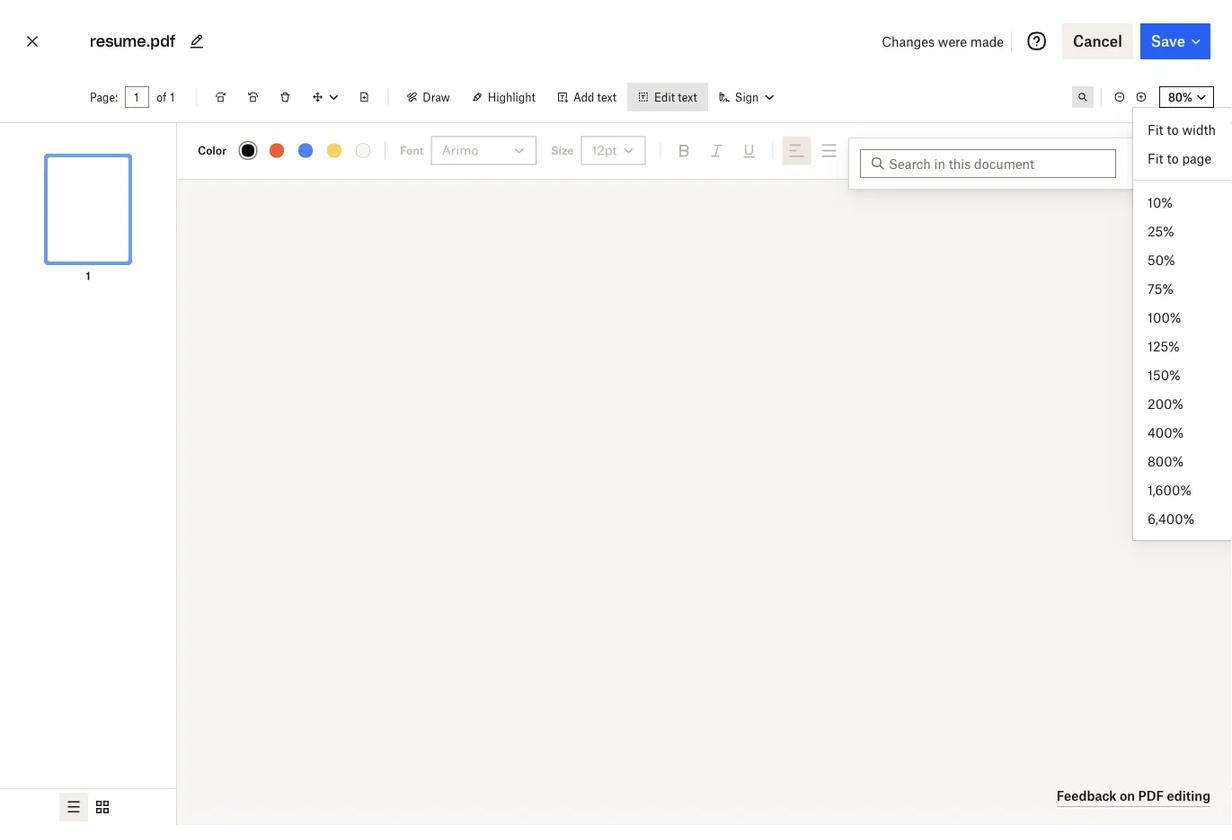 Task type: locate. For each thing, give the bounding box(es) containing it.
save button
[[1141, 23, 1211, 59]]

0 vertical spatial fit
[[1149, 122, 1164, 137]]

0 horizontal spatial 1
[[86, 269, 90, 283]]

1 horizontal spatial text
[[678, 90, 698, 104]]

1,600%
[[1149, 482, 1193, 498]]

changes were made
[[883, 34, 1005, 49]]

150%
[[1149, 367, 1181, 383]]

1 horizontal spatial 1
[[170, 90, 175, 104]]

editing
[[1168, 789, 1211, 804]]

1 text from the left
[[598, 90, 617, 104]]

text for edit text
[[678, 90, 698, 104]]

to left width
[[1168, 122, 1180, 137]]

highlight button
[[461, 83, 547, 112]]

80% button
[[1160, 86, 1215, 108]]

400%
[[1149, 425, 1185, 440]]

draw
[[423, 90, 450, 104]]

2 to from the top
[[1168, 151, 1180, 166]]

1 fit from the top
[[1149, 122, 1164, 137]]

0 vertical spatial to
[[1168, 122, 1180, 137]]

125%
[[1149, 339, 1181, 354]]

to
[[1168, 122, 1180, 137], [1168, 151, 1180, 166]]

sign
[[735, 90, 759, 104]]

1 vertical spatial to
[[1168, 151, 1180, 166]]

fit
[[1149, 122, 1164, 137], [1149, 151, 1164, 166]]

feedback on pdf editing button
[[1057, 786, 1211, 808]]

text
[[598, 90, 617, 104], [678, 90, 698, 104]]

width
[[1183, 122, 1217, 137]]

cancel button
[[1063, 23, 1134, 59]]

option group
[[0, 789, 176, 826]]

0 horizontal spatial text
[[598, 90, 617, 104]]

save
[[1152, 32, 1186, 50]]

2 fit from the top
[[1149, 151, 1164, 166]]

fit for fit to width
[[1149, 122, 1164, 137]]

to left page
[[1168, 151, 1180, 166]]

1
[[170, 90, 175, 104], [86, 269, 90, 283]]

text right add
[[598, 90, 617, 104]]

feedback on pdf editing
[[1057, 789, 1211, 804]]

10%
[[1149, 195, 1174, 210]]

text right edit
[[678, 90, 698, 104]]

fit to page
[[1149, 151, 1212, 166]]

fit left close
[[1149, 151, 1164, 166]]

100%
[[1149, 310, 1182, 325]]

text inside button
[[598, 90, 617, 104]]

of
[[157, 90, 167, 104]]

1 vertical spatial fit
[[1149, 151, 1164, 166]]

None number field
[[134, 90, 140, 104]]

fit up fit to page
[[1149, 122, 1164, 137]]

page:
[[90, 90, 118, 104]]

25%
[[1149, 223, 1175, 239]]

font
[[400, 144, 424, 157]]

2 text from the left
[[678, 90, 698, 104]]

edit
[[655, 90, 675, 104]]

200%
[[1149, 396, 1185, 411]]

6,400%
[[1149, 511, 1195, 527]]

text for add text
[[598, 90, 617, 104]]

1 to from the top
[[1168, 122, 1180, 137]]

text inside 'button'
[[678, 90, 698, 104]]

fit to width
[[1149, 122, 1217, 137]]

80%
[[1169, 90, 1193, 104]]

page 1. selected thumbnail preview. rotated 180 degrees element
[[31, 138, 146, 285]]



Task type: vqa. For each thing, say whether or not it's contained in the screenshot.
1
yes



Task type: describe. For each thing, give the bounding box(es) containing it.
feedback
[[1057, 789, 1117, 804]]

to for page
[[1168, 151, 1180, 166]]

on
[[1121, 789, 1136, 804]]

sign button
[[709, 83, 785, 112]]

cancel
[[1074, 32, 1123, 50]]

0 vertical spatial 1
[[170, 90, 175, 104]]

draw button
[[396, 83, 461, 112]]

of 1
[[157, 90, 175, 104]]

50%
[[1149, 252, 1176, 268]]

cancel image
[[22, 27, 43, 56]]

add text
[[574, 90, 617, 104]]

changes
[[883, 34, 935, 49]]

made
[[971, 34, 1005, 49]]

size
[[551, 144, 574, 157]]

close
[[1173, 143, 1208, 158]]

to for width
[[1168, 122, 1180, 137]]

edit text button
[[628, 83, 709, 112]]

800%
[[1149, 454, 1185, 469]]

fit for fit to page
[[1149, 151, 1164, 166]]

Search in this document text field
[[889, 154, 1103, 174]]

edit text
[[655, 90, 698, 104]]

were
[[939, 34, 968, 49]]

highlight
[[488, 90, 536, 104]]

add
[[574, 90, 595, 104]]

color
[[198, 144, 227, 157]]

close button
[[1142, 136, 1219, 165]]

Button to change sidebar list view to grid view radio
[[88, 793, 117, 822]]

redo image
[[1100, 140, 1122, 161]]

resume.pdf
[[90, 32, 175, 50]]

1 vertical spatial 1
[[86, 269, 90, 283]]

add text button
[[547, 83, 628, 112]]

Button to change sidebar grid view to list view radio
[[59, 793, 88, 822]]

page
[[1183, 151, 1212, 166]]

pdf
[[1139, 789, 1165, 804]]

75%
[[1149, 281, 1174, 296]]



